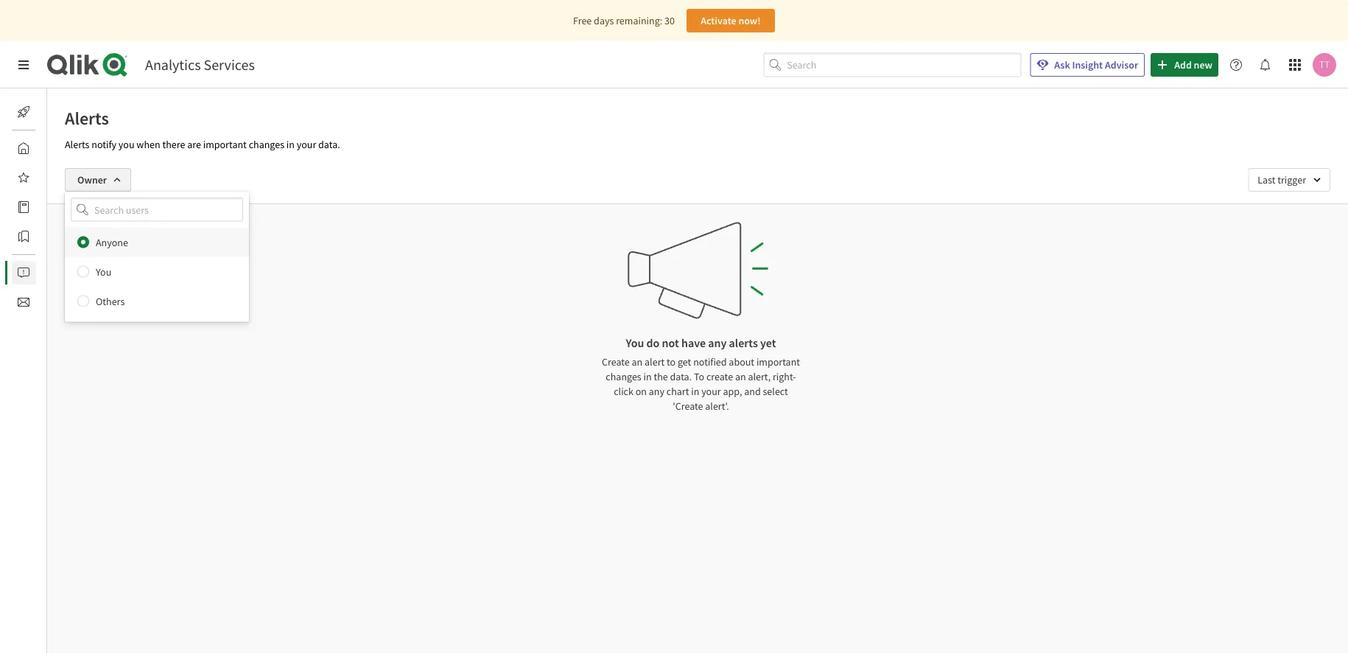 Task type: locate. For each thing, give the bounding box(es) containing it.
1 vertical spatial you
[[626, 335, 644, 350]]

2 vertical spatial in
[[692, 385, 700, 398]]

alerts up notify at the top of page
[[65, 107, 109, 129]]

none field inside filters region
[[65, 198, 249, 222]]

changes
[[249, 138, 285, 151], [606, 370, 642, 383]]

changes up 'click'
[[606, 370, 642, 383]]

0 vertical spatial in
[[287, 138, 295, 151]]

you inside you do not have any alerts yet create an alert to get notified about important changes in the data. to create an alert, right- click on any chart in your app, and select 'create alert'.
[[626, 335, 644, 350]]

Last trigger field
[[1249, 168, 1331, 192]]

others
[[96, 295, 125, 308]]

1 horizontal spatial in
[[644, 370, 652, 383]]

on
[[636, 385, 647, 398]]

getting started image
[[18, 106, 29, 118]]

an
[[632, 355, 643, 369], [736, 370, 746, 383]]

0 horizontal spatial changes
[[249, 138, 285, 151]]

1 vertical spatial any
[[649, 385, 665, 398]]

you
[[96, 265, 112, 278], [626, 335, 644, 350]]

yet
[[761, 335, 777, 350]]

any up notified
[[709, 335, 727, 350]]

home
[[47, 142, 73, 155]]

0 vertical spatial any
[[709, 335, 727, 350]]

analytics services element
[[145, 56, 255, 74]]

'create
[[673, 399, 704, 413]]

important
[[203, 138, 247, 151], [757, 355, 800, 369]]

1 horizontal spatial important
[[757, 355, 800, 369]]

ask insight advisor
[[1055, 58, 1139, 71]]

you left do
[[626, 335, 644, 350]]

data. inside you do not have any alerts yet create an alert to get notified about important changes in the data. to create an alert, right- click on any chart in your app, and select 'create alert'.
[[670, 370, 692, 383]]

alerts
[[729, 335, 758, 350]]

your
[[297, 138, 316, 151], [702, 385, 721, 398]]

None field
[[65, 198, 249, 222]]

alerts image
[[18, 267, 29, 279]]

1 vertical spatial an
[[736, 370, 746, 383]]

important right the are
[[203, 138, 247, 151]]

alerts left notify at the top of page
[[65, 138, 90, 151]]

1 horizontal spatial changes
[[606, 370, 642, 383]]

anyone
[[96, 236, 128, 249]]

0 horizontal spatial an
[[632, 355, 643, 369]]

there
[[162, 138, 185, 151]]

1 vertical spatial important
[[757, 355, 800, 369]]

last
[[1258, 173, 1276, 186]]

in
[[287, 138, 295, 151], [644, 370, 652, 383], [692, 385, 700, 398]]

important up the right-
[[757, 355, 800, 369]]

1 horizontal spatial you
[[626, 335, 644, 350]]

0 vertical spatial important
[[203, 138, 247, 151]]

when
[[137, 138, 160, 151]]

0 vertical spatial your
[[297, 138, 316, 151]]

days
[[594, 14, 614, 27]]

0 horizontal spatial data.
[[318, 138, 340, 151]]

1 vertical spatial your
[[702, 385, 721, 398]]

Search text field
[[787, 53, 1022, 77]]

app,
[[723, 385, 743, 398]]

home link
[[12, 136, 73, 160]]

1 horizontal spatial any
[[709, 335, 727, 350]]

0 horizontal spatial your
[[297, 138, 316, 151]]

free
[[573, 14, 592, 27]]

free days remaining: 30
[[573, 14, 675, 27]]

click
[[614, 385, 634, 398]]

an down the about
[[736, 370, 746, 383]]

not
[[662, 335, 679, 350]]

0 horizontal spatial you
[[96, 265, 112, 278]]

1 horizontal spatial data.
[[670, 370, 692, 383]]

any down the the
[[649, 385, 665, 398]]

2 horizontal spatial in
[[692, 385, 700, 398]]

get
[[678, 355, 692, 369]]

ask insight advisor button
[[1031, 53, 1146, 77]]

data.
[[318, 138, 340, 151], [670, 370, 692, 383]]

now!
[[739, 14, 761, 27]]

0 horizontal spatial important
[[203, 138, 247, 151]]

owner button
[[65, 168, 131, 192]]

analytics services
[[145, 56, 255, 74]]

you for you
[[96, 265, 112, 278]]

notify
[[92, 138, 117, 151]]

alerts right alerts image
[[47, 266, 72, 279]]

are
[[187, 138, 201, 151]]

an left alert
[[632, 355, 643, 369]]

1 vertical spatial changes
[[606, 370, 642, 383]]

Search users text field
[[91, 198, 226, 222]]

terry turtle image
[[1313, 53, 1337, 77]]

2 vertical spatial alerts
[[47, 266, 72, 279]]

alerts
[[65, 107, 109, 129], [65, 138, 90, 151], [47, 266, 72, 279]]

1 vertical spatial in
[[644, 370, 652, 383]]

do
[[647, 335, 660, 350]]

create
[[602, 355, 630, 369]]

you inside owner option group
[[96, 265, 112, 278]]

activate now!
[[701, 14, 761, 27]]

0 horizontal spatial any
[[649, 385, 665, 398]]

1 vertical spatial data.
[[670, 370, 692, 383]]

your inside you do not have any alerts yet create an alert to get notified about important changes in the data. to create an alert, right- click on any chart in your app, and select 'create alert'.
[[702, 385, 721, 398]]

0 vertical spatial you
[[96, 265, 112, 278]]

remaining:
[[616, 14, 663, 27]]

any
[[709, 335, 727, 350], [649, 385, 665, 398]]

services
[[204, 56, 255, 74]]

owner
[[77, 173, 107, 186]]

select
[[763, 385, 789, 398]]

catalog link
[[12, 195, 80, 219]]

you up others
[[96, 265, 112, 278]]

changes right the are
[[249, 138, 285, 151]]

1 horizontal spatial your
[[702, 385, 721, 398]]



Task type: describe. For each thing, give the bounding box(es) containing it.
add new button
[[1151, 53, 1219, 77]]

30
[[665, 14, 675, 27]]

to
[[694, 370, 705, 383]]

alerts inside navigation pane element
[[47, 266, 72, 279]]

last trigger
[[1258, 173, 1307, 186]]

and
[[745, 385, 761, 398]]

alert'.
[[706, 399, 730, 413]]

you do not have any alerts yet create an alert to get notified about important changes in the data. to create an alert, right- click on any chart in your app, and select 'create alert'.
[[602, 335, 800, 413]]

create
[[707, 370, 733, 383]]

filters region
[[47, 156, 1349, 322]]

searchbar element
[[764, 53, 1022, 77]]

alerts notify you when there are important changes in your data.
[[65, 138, 340, 151]]

alerts link
[[12, 261, 72, 285]]

new
[[1194, 58, 1213, 71]]

alert
[[645, 355, 665, 369]]

trigger
[[1278, 173, 1307, 186]]

navigation pane element
[[0, 94, 80, 320]]

insight
[[1073, 58, 1103, 71]]

have
[[682, 335, 706, 350]]

notified
[[694, 355, 727, 369]]

0 vertical spatial changes
[[249, 138, 285, 151]]

right-
[[773, 370, 797, 383]]

you
[[119, 138, 135, 151]]

0 horizontal spatial in
[[287, 138, 295, 151]]

0 vertical spatial data.
[[318, 138, 340, 151]]

ask
[[1055, 58, 1071, 71]]

add
[[1175, 58, 1192, 71]]

to
[[667, 355, 676, 369]]

collections image
[[18, 231, 29, 242]]

advisor
[[1106, 58, 1139, 71]]

1 horizontal spatial an
[[736, 370, 746, 383]]

alert,
[[748, 370, 771, 383]]

home image
[[18, 142, 29, 154]]

add new
[[1175, 58, 1213, 71]]

0 vertical spatial an
[[632, 355, 643, 369]]

changes inside you do not have any alerts yet create an alert to get notified about important changes in the data. to create an alert, right- click on any chart in your app, and select 'create alert'.
[[606, 370, 642, 383]]

subscriptions image
[[18, 296, 29, 308]]

you for you do not have any alerts yet create an alert to get notified about important changes in the data. to create an alert, right- click on any chart in your app, and select 'create alert'.
[[626, 335, 644, 350]]

catalog
[[47, 200, 80, 214]]

0 vertical spatial alerts
[[65, 107, 109, 129]]

analytics
[[145, 56, 201, 74]]

1 vertical spatial alerts
[[65, 138, 90, 151]]

about
[[729, 355, 755, 369]]

owner option group
[[65, 227, 249, 316]]

the
[[654, 370, 668, 383]]

open sidebar menu image
[[18, 59, 29, 71]]

chart
[[667, 385, 689, 398]]

activate now! link
[[687, 9, 775, 32]]

activate
[[701, 14, 737, 27]]

important inside you do not have any alerts yet create an alert to get notified about important changes in the data. to create an alert, right- click on any chart in your app, and select 'create alert'.
[[757, 355, 800, 369]]



Task type: vqa. For each thing, say whether or not it's contained in the screenshot.
"Free days remaining: 30"
yes



